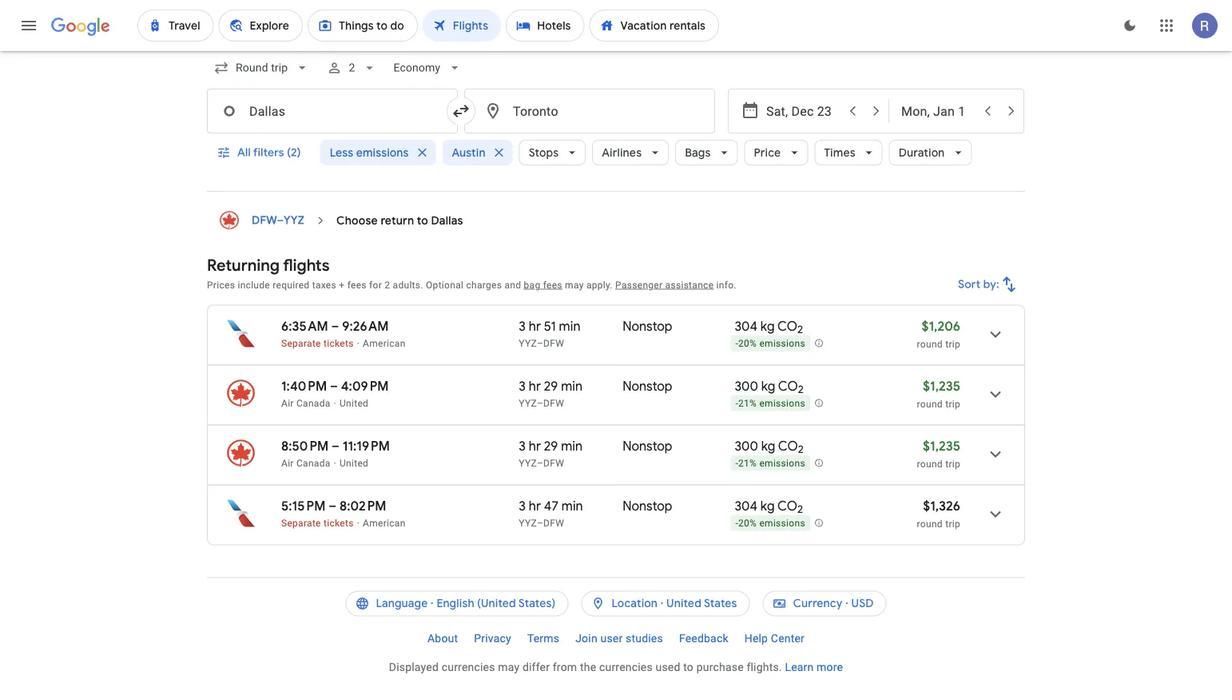 Task type: vqa. For each thing, say whether or not it's contained in the screenshot.
5:00 PM corresponding to Monday
no



Task type: describe. For each thing, give the bounding box(es) containing it.
passenger assistance button
[[615, 280, 714, 291]]

flight details. leaves toronto pearson international airport at 8:50 pm on monday, january 1 and arrives at dallas/fort worth international airport at 11:19 pm on monday, january 1. image
[[976, 435, 1015, 474]]

purchase
[[697, 661, 744, 674]]

8:50 pm
[[281, 438, 329, 455]]

nonstop flight. element for 11:19 pm
[[623, 438, 672, 457]]

round for 9:26 am
[[917, 339, 943, 350]]

kg for 8:02 pm
[[761, 498, 775, 515]]

bag
[[524, 280, 541, 291]]

returning flights
[[207, 255, 330, 276]]

taxes
[[312, 280, 336, 291]]

main menu image
[[19, 16, 38, 35]]

51
[[544, 318, 556, 335]]

used
[[656, 661, 680, 674]]

united states
[[666, 597, 737, 611]]

- for 4:09 pm
[[735, 398, 738, 410]]

trip for 4:09 pm
[[945, 399, 960, 410]]

tickets for 8:02 pm
[[324, 518, 354, 529]]

learn
[[785, 661, 814, 674]]

$1,206
[[922, 318, 960, 335]]

flights.
[[747, 661, 782, 674]]

leaves toronto pearson international airport at 6:35 am on monday, january 1 and arrives at dallas/fort worth international airport at 9:26 am on monday, january 1. element
[[281, 318, 389, 335]]

3 for 11:19 pm
[[519, 438, 526, 455]]

tickets for 9:26 am
[[324, 338, 354, 349]]

air canada for 1:40 pm
[[281, 398, 330, 409]]

yyz for 6:35 am – 9:26 am
[[519, 338, 537, 349]]

300 kg co 2 for 4:09 pm
[[735, 378, 804, 397]]

co for 1:40 pm – 4:09 pm
[[778, 378, 798, 395]]

american for 9:26 am
[[363, 338, 406, 349]]

include
[[238, 280, 270, 291]]

– inside "3 hr 51 min yyz – dfw"
[[537, 338, 543, 349]]

2 for 8:02 pm
[[797, 503, 803, 517]]

min for 9:26 am
[[559, 318, 581, 335]]

11:19 pm
[[343, 438, 390, 455]]

300 for 11:19 pm
[[735, 438, 758, 455]]

Arrival time: 8:02 PM. text field
[[340, 498, 386, 515]]

5:15 pm
[[281, 498, 326, 515]]

– right the 5:15 pm text box
[[329, 498, 337, 515]]

terms
[[527, 632, 560, 646]]

and
[[505, 280, 521, 291]]

passenger
[[615, 280, 663, 291]]

united for 11:19 pm
[[340, 458, 368, 469]]

yyz for 1:40 pm – 4:09 pm
[[519, 398, 537, 409]]

displayed currencies may differ from the currencies used to purchase flights. learn more
[[389, 661, 843, 674]]

separate for 6:35 am
[[281, 338, 321, 349]]

separate for 5:15 pm
[[281, 518, 321, 529]]

swap origin and destination. image
[[451, 102, 471, 121]]

2 button
[[320, 49, 384, 87]]

304 for 3 hr 47 min
[[735, 498, 758, 515]]

times
[[824, 146, 856, 160]]

prices
[[207, 280, 235, 291]]

feedback link
[[671, 626, 737, 652]]

duration
[[899, 146, 945, 160]]

terms link
[[519, 626, 567, 652]]

1206 US dollars text field
[[922, 318, 960, 335]]

Arrival time: 11:19 PM. text field
[[343, 438, 390, 455]]

user
[[600, 632, 623, 646]]

emissions inside 'less emissions' popup button
[[356, 146, 409, 160]]

nonstop for 9:26 am
[[623, 318, 672, 335]]

airlines
[[602, 146, 642, 160]]

all
[[237, 146, 251, 160]]

Return text field
[[901, 90, 975, 133]]

returning
[[207, 255, 280, 276]]

all filters (2) button
[[207, 134, 314, 172]]

dfw up returning flights
[[252, 214, 277, 228]]

kg for 11:19 pm
[[761, 438, 775, 455]]

-21% emissions for 11:19 pm
[[735, 458, 805, 470]]

2 vertical spatial united
[[666, 597, 702, 611]]

emissions for 11:19 pm
[[759, 458, 805, 470]]

flight details. leaves toronto pearson international airport at 1:40 pm on monday, january 1 and arrives at dallas/fort worth international airport at 4:09 pm on monday, january 1. image
[[976, 376, 1015, 414]]

more
[[817, 661, 843, 674]]

nonstop flight. element for 9:26 am
[[623, 318, 672, 337]]

feedback
[[679, 632, 729, 646]]

language
[[376, 597, 428, 611]]

dfw for 1:40 pm – 4:09 pm
[[543, 398, 564, 409]]

3 for 8:02 pm
[[519, 498, 526, 515]]

separate tickets for 6:35 am
[[281, 338, 354, 349]]

separate tickets for 5:15 pm
[[281, 518, 354, 529]]

kg for 9:26 am
[[761, 318, 775, 335]]

change appearance image
[[1111, 6, 1149, 45]]

2 currencies from the left
[[599, 661, 653, 674]]

air for 8:50 pm
[[281, 458, 294, 469]]

1 currencies from the left
[[442, 661, 495, 674]]

$1,326
[[923, 498, 960, 515]]

trip for 8:02 pm
[[945, 519, 960, 530]]

emissions for 4:09 pm
[[759, 398, 805, 410]]

-20% emissions for $1,326
[[735, 518, 805, 530]]

charges
[[466, 280, 502, 291]]

-20% emissions for $1,206
[[735, 339, 805, 350]]

Departure time: 6:35 AM. text field
[[281, 318, 328, 335]]

nonstop flight. element for 4:09 pm
[[623, 378, 672, 397]]

leaves toronto pearson international airport at 8:50 pm on monday, january 1 and arrives at dallas/fort worth international airport at 11:19 pm on monday, january 1. element
[[281, 438, 390, 455]]

american for 8:02 pm
[[363, 518, 406, 529]]

3 hr 29 min yyz – dfw for 4:09 pm
[[519, 378, 583, 409]]

total duration 3 hr 29 min. element for 11:19 pm
[[519, 438, 623, 457]]

price
[[754, 146, 781, 160]]

duration button
[[889, 134, 972, 172]]

+
[[339, 280, 345, 291]]

join
[[575, 632, 598, 646]]

min for 8:02 pm
[[562, 498, 583, 515]]

times button
[[814, 134, 883, 172]]

by:
[[984, 278, 1000, 292]]

trip for 11:19 pm
[[945, 459, 960, 470]]

min for 4:09 pm
[[561, 378, 583, 395]]

5:15 pm – 8:02 pm
[[281, 498, 386, 515]]

usd
[[851, 597, 874, 611]]

1 vertical spatial to
[[683, 661, 694, 674]]

Arrival time: 9:26 AM. text field
[[342, 318, 389, 335]]

states
[[704, 597, 737, 611]]

help center
[[745, 632, 805, 646]]

9:26 am
[[342, 318, 389, 335]]

currency
[[793, 597, 843, 611]]

29 for 1:40 pm – 4:09 pm
[[544, 378, 558, 395]]

help center link
[[737, 626, 813, 652]]

returning flights main content
[[207, 205, 1025, 559]]

(united
[[477, 597, 516, 611]]

(2)
[[287, 146, 301, 160]]

20% for 3 hr 47 min
[[738, 518, 757, 530]]

total duration 3 hr 47 min. element
[[519, 498, 623, 517]]

$1,235 for 1:40 pm – 4:09 pm
[[923, 378, 960, 395]]

the
[[580, 661, 596, 674]]

center
[[771, 632, 805, 646]]

– left 11:19 pm text box
[[332, 438, 340, 455]]

3 for 4:09 pm
[[519, 378, 526, 395]]

for
[[369, 280, 382, 291]]

help
[[745, 632, 768, 646]]

bags
[[685, 146, 711, 160]]

total duration 3 hr 51 min. element
[[519, 318, 623, 337]]

bag fees button
[[524, 280, 562, 291]]

filters
[[253, 146, 284, 160]]

return
[[381, 214, 414, 228]]

less emissions button
[[320, 134, 436, 172]]

from
[[553, 661, 577, 674]]

airlines button
[[592, 134, 669, 172]]

dfw for 6:35 am – 9:26 am
[[543, 338, 564, 349]]

all filters (2)
[[237, 146, 301, 160]]

emissions for 8:02 pm
[[759, 518, 805, 530]]

300 kg co 2 for 11:19 pm
[[735, 438, 804, 457]]

less
[[330, 146, 353, 160]]

bags button
[[675, 134, 738, 172]]

co for 6:35 am – 9:26 am
[[778, 318, 797, 335]]

choose return to dallas
[[336, 214, 463, 228]]

29 for 8:50 pm – 11:19 pm
[[544, 438, 558, 455]]

1:40 pm
[[281, 378, 327, 395]]

adults.
[[393, 280, 423, 291]]

round for 8:02 pm
[[917, 519, 943, 530]]

20% for 3 hr 51 min
[[738, 339, 757, 350]]



Task type: locate. For each thing, give the bounding box(es) containing it.
4 round from the top
[[917, 519, 943, 530]]

co for 8:50 pm – 11:19 pm
[[778, 438, 798, 455]]

2 for 11:19 pm
[[798, 443, 804, 457]]

2 hr from the top
[[529, 378, 541, 395]]

2 round from the top
[[917, 399, 943, 410]]

1 horizontal spatial fees
[[543, 280, 562, 291]]

leaves toronto pearson international airport at 1:40 pm on monday, january 1 and arrives at dallas/fort worth international airport at 4:09 pm on monday, january 1. element
[[281, 378, 389, 395]]

–
[[277, 214, 284, 228], [331, 318, 339, 335], [537, 338, 543, 349], [330, 378, 338, 395], [537, 398, 543, 409], [332, 438, 340, 455], [537, 458, 543, 469], [329, 498, 337, 515], [537, 518, 543, 529]]

1 fees from the left
[[347, 280, 367, 291]]

round down $1,206 text field
[[917, 339, 943, 350]]

round
[[917, 339, 943, 350], [917, 399, 943, 410], [917, 459, 943, 470], [917, 519, 943, 530]]

0 vertical spatial may
[[565, 280, 584, 291]]

21% for 4:09 pm
[[738, 398, 757, 410]]

sort by: button
[[952, 266, 1025, 304]]

Departure time: 1:40 PM. text field
[[281, 378, 327, 395]]

yyz for 8:50 pm – 11:19 pm
[[519, 458, 537, 469]]

yyz down total duration 3 hr 51 min. "element"
[[519, 338, 537, 349]]

hr inside 3 hr 47 min yyz – dfw
[[529, 498, 541, 515]]

1 - from the top
[[735, 339, 738, 350]]

2 3 hr 29 min yyz – dfw from the top
[[519, 438, 583, 469]]

yyz down "3 hr 51 min yyz – dfw"
[[519, 398, 537, 409]]

2 - from the top
[[735, 398, 738, 410]]

2 21% from the top
[[738, 458, 757, 470]]

3 hr from the top
[[529, 438, 541, 455]]

hr for 5:15 pm – 8:02 pm
[[529, 498, 541, 515]]

3 nonstop from the top
[[623, 438, 672, 455]]

location
[[612, 597, 658, 611]]

3 round from the top
[[917, 459, 943, 470]]

4 nonstop from the top
[[623, 498, 672, 515]]

None text field
[[464, 89, 715, 134]]

1 vertical spatial 3 hr 29 min yyz – dfw
[[519, 438, 583, 469]]

$1,235 left flight details. leaves toronto pearson international airport at 8:50 pm on monday, january 1 and arrives at dallas/fort worth international airport at 11:19 pm on monday, january 1. image
[[923, 438, 960, 455]]

1 300 from the top
[[735, 378, 758, 395]]

round down 1235 us dollars text box
[[917, 459, 943, 470]]

None field
[[207, 54, 317, 83], [387, 54, 469, 83], [207, 54, 317, 83], [387, 54, 469, 83]]

yyz inside 3 hr 47 min yyz – dfw
[[519, 518, 537, 529]]

3 left 51
[[519, 318, 526, 335]]

states)
[[518, 597, 556, 611]]

join user studies link
[[567, 626, 671, 652]]

2 for 9:26 am
[[797, 323, 803, 337]]

total duration 3 hr 29 min. element for 4:09 pm
[[519, 378, 623, 397]]

american down 8:02 pm
[[363, 518, 406, 529]]

0 vertical spatial $1,235
[[923, 378, 960, 395]]

2 trip from the top
[[945, 399, 960, 410]]

2 inside popup button
[[349, 62, 355, 75]]

4 nonstop flight. element from the top
[[623, 498, 672, 517]]

canada for 1:40 pm
[[296, 398, 330, 409]]

min inside 3 hr 47 min yyz – dfw
[[562, 498, 583, 515]]

3 hr 29 min yyz – dfw for 11:19 pm
[[519, 438, 583, 469]]

1 304 kg co 2 from the top
[[735, 318, 803, 337]]

choose
[[336, 214, 378, 228]]

2 20% from the top
[[738, 518, 757, 530]]

0 vertical spatial separate tickets
[[281, 338, 354, 349]]

united down 11:19 pm
[[340, 458, 368, 469]]

dfw inside 3 hr 47 min yyz – dfw
[[543, 518, 564, 529]]

304 kg co 2
[[735, 318, 803, 337], [735, 498, 803, 517]]

3 trip from the top
[[945, 459, 960, 470]]

6:35 am
[[281, 318, 328, 335]]

may inside returning flights main content
[[565, 280, 584, 291]]

3 nonstop flight. element from the top
[[623, 438, 672, 457]]

3 hr 29 min yyz – dfw
[[519, 378, 583, 409], [519, 438, 583, 469]]

min inside "3 hr 51 min yyz – dfw"
[[559, 318, 581, 335]]

0 vertical spatial 304 kg co 2
[[735, 318, 803, 337]]

1 vertical spatial may
[[498, 661, 520, 674]]

3 up 3 hr 47 min yyz – dfw on the bottom
[[519, 438, 526, 455]]

0 vertical spatial 300 kg co 2
[[735, 378, 804, 397]]

round for 11:19 pm
[[917, 459, 943, 470]]

currencies down the privacy "link"
[[442, 661, 495, 674]]

air canada for 8:50 pm
[[281, 458, 330, 469]]

1 nonstop flight. element from the top
[[623, 318, 672, 337]]

dfw for 8:50 pm – 11:19 pm
[[543, 458, 564, 469]]

2 300 kg co 2 from the top
[[735, 438, 804, 457]]

min down "3 hr 51 min yyz – dfw"
[[561, 378, 583, 395]]

2 tickets from the top
[[324, 518, 354, 529]]

round inside $1,326 round trip
[[917, 519, 943, 530]]

join user studies
[[575, 632, 663, 646]]

None text field
[[207, 89, 458, 134]]

total duration 3 hr 29 min. element down "3 hr 51 min yyz – dfw"
[[519, 378, 623, 397]]

1 american from the top
[[363, 338, 406, 349]]

1 separate from the top
[[281, 338, 321, 349]]

sort by:
[[958, 278, 1000, 292]]

united down the arrival time: 4:09 pm. text field
[[340, 398, 368, 409]]

1 304 from the top
[[735, 318, 758, 335]]

1 vertical spatial separate tickets
[[281, 518, 354, 529]]

1 -20% emissions from the top
[[735, 339, 805, 350]]

flight details. leaves toronto pearson international airport at 5:15 pm on monday, january 1 and arrives at dallas/fort worth international airport at 8:02 pm on monday, january 1. image
[[976, 495, 1015, 534]]

3 left 47
[[519, 498, 526, 515]]

0 vertical spatial $1,235 round trip
[[917, 378, 960, 410]]

trip inside $1,206 round trip
[[945, 339, 960, 350]]

total duration 3 hr 29 min. element up total duration 3 hr 47 min. 'element'
[[519, 438, 623, 457]]

hr for 1:40 pm – 4:09 pm
[[529, 378, 541, 395]]

1 air from the top
[[281, 398, 294, 409]]

emissions for 9:26 am
[[759, 339, 805, 350]]

1:40 pm – 4:09 pm
[[281, 378, 389, 395]]

flights
[[283, 255, 330, 276]]

6:35 am – 9:26 am
[[281, 318, 389, 335]]

hr inside "3 hr 51 min yyz – dfw"
[[529, 318, 541, 335]]

trip down 1235 us dollars text box
[[945, 459, 960, 470]]

4:09 pm
[[341, 378, 389, 395]]

1 29 from the top
[[544, 378, 558, 395]]

0 horizontal spatial to
[[417, 214, 428, 228]]

0 vertical spatial 3 hr 29 min yyz – dfw
[[519, 378, 583, 409]]

nonstop flight. element
[[623, 318, 672, 337], [623, 378, 672, 397], [623, 438, 672, 457], [623, 498, 672, 517]]

3 co from the top
[[778, 438, 798, 455]]

0 vertical spatial air canada
[[281, 398, 330, 409]]

1 vertical spatial tickets
[[324, 518, 354, 529]]

1 canada from the top
[[296, 398, 330, 409]]

$1,235 round trip up 1326 us dollars text field
[[917, 438, 960, 470]]

trip
[[945, 339, 960, 350], [945, 399, 960, 410], [945, 459, 960, 470], [945, 519, 960, 530]]

 image
[[357, 338, 360, 349]]

may left differ
[[498, 661, 520, 674]]

1 21% from the top
[[738, 398, 757, 410]]

displayed
[[389, 661, 439, 674]]

min right 51
[[559, 318, 581, 335]]

$1,235
[[923, 378, 960, 395], [923, 438, 960, 455]]

1 3 from the top
[[519, 318, 526, 335]]

$1,235 for 8:50 pm – 11:19 pm
[[923, 438, 960, 455]]

1 horizontal spatial may
[[565, 280, 584, 291]]

tickets down leaves toronto pearson international airport at 6:35 am on monday, january 1 and arrives at dallas/fort worth international airport at 9:26 am on monday, january 1. "element"
[[324, 338, 354, 349]]

2 300 from the top
[[735, 438, 758, 455]]

2 air canada from the top
[[281, 458, 330, 469]]

assistance
[[665, 280, 714, 291]]

304 kg co 2 for $1,326
[[735, 498, 803, 517]]

2 separate from the top
[[281, 518, 321, 529]]

– inside 3 hr 47 min yyz – dfw
[[537, 518, 543, 529]]

air down '8:50 pm' text field
[[281, 458, 294, 469]]

2 304 from the top
[[735, 498, 758, 515]]

1 vertical spatial 304
[[735, 498, 758, 515]]

-
[[735, 339, 738, 350], [735, 398, 738, 410], [735, 458, 738, 470], [735, 518, 738, 530]]

yyz inside "3 hr 51 min yyz – dfw"
[[519, 338, 537, 349]]

1 3 hr 29 min yyz – dfw from the top
[[519, 378, 583, 409]]

prices include required taxes + fees for 2 adults. optional charges and bag fees may apply. passenger assistance
[[207, 280, 714, 291]]

1 vertical spatial -20% emissions
[[735, 518, 805, 530]]

1 vertical spatial 300 kg co 2
[[735, 438, 804, 457]]

co for 5:15 pm – 8:02 pm
[[778, 498, 797, 515]]

- for 9:26 am
[[735, 339, 738, 350]]

0 vertical spatial -20% emissions
[[735, 339, 805, 350]]

4 - from the top
[[735, 518, 738, 530]]

47
[[544, 498, 559, 515]]

2 -20% emissions from the top
[[735, 518, 805, 530]]

1 vertical spatial $1,235 round trip
[[917, 438, 960, 470]]

hr left 47
[[529, 498, 541, 515]]

hr left 51
[[529, 318, 541, 335]]

$1,235 down $1,206 round trip
[[923, 378, 960, 395]]

separate tickets
[[281, 338, 354, 349], [281, 518, 354, 529]]

0 vertical spatial 20%
[[738, 339, 757, 350]]

canada down 1:40 pm text field
[[296, 398, 330, 409]]

air for 1:40 pm
[[281, 398, 294, 409]]

about
[[427, 632, 458, 646]]

Departure time: 8:50 PM. text field
[[281, 438, 329, 455]]

0 vertical spatial to
[[417, 214, 428, 228]]

dfw – yyz
[[252, 214, 305, 228]]

hr down "3 hr 51 min yyz – dfw"
[[529, 378, 541, 395]]

separate down the 6:35 am
[[281, 338, 321, 349]]

3 inside 3 hr 47 min yyz – dfw
[[519, 498, 526, 515]]

3 for 9:26 am
[[519, 318, 526, 335]]

1 vertical spatial 300
[[735, 438, 758, 455]]

1 total duration 3 hr 29 min. element from the top
[[519, 378, 623, 397]]

1 -21% emissions from the top
[[735, 398, 805, 410]]

air canada
[[281, 398, 330, 409], [281, 458, 330, 469]]

english (united states)
[[437, 597, 556, 611]]

$1,206 round trip
[[917, 318, 960, 350]]

hr for 8:50 pm – 11:19 pm
[[529, 438, 541, 455]]

0 vertical spatial total duration 3 hr 29 min. element
[[519, 378, 623, 397]]

leaves toronto pearson international airport at 5:15 pm on monday, january 1 and arrives at dallas/fort worth international airport at 8:02 pm on monday, january 1. element
[[281, 498, 386, 515]]

None search field
[[207, 49, 1025, 192]]

1 vertical spatial canada
[[296, 458, 330, 469]]

29 up 47
[[544, 438, 558, 455]]

1 nonstop from the top
[[623, 318, 672, 335]]

2 american from the top
[[363, 518, 406, 529]]

1 $1,235 round trip from the top
[[917, 378, 960, 410]]

1 vertical spatial air canada
[[281, 458, 330, 469]]

- for 8:02 pm
[[735, 518, 738, 530]]

8:02 pm
[[340, 498, 386, 515]]

stops
[[529, 146, 559, 160]]

hr up 3 hr 47 min yyz – dfw on the bottom
[[529, 438, 541, 455]]

1 horizontal spatial to
[[683, 661, 694, 674]]

1 round from the top
[[917, 339, 943, 350]]

1 vertical spatial -21% emissions
[[735, 458, 805, 470]]

to right the used at the right of the page
[[683, 661, 694, 674]]

2 nonstop from the top
[[623, 378, 672, 395]]

2 -21% emissions from the top
[[735, 458, 805, 470]]

privacy link
[[466, 626, 519, 652]]

yyz up 3 hr 47 min yyz – dfw on the bottom
[[519, 458, 537, 469]]

29 down "3 hr 51 min yyz – dfw"
[[544, 378, 558, 395]]

dfw down 47
[[543, 518, 564, 529]]

trip inside $1,326 round trip
[[945, 519, 960, 530]]

2 29 from the top
[[544, 438, 558, 455]]

3 - from the top
[[735, 458, 738, 470]]

2 separate tickets from the top
[[281, 518, 354, 529]]

4 hr from the top
[[529, 498, 541, 515]]

english
[[437, 597, 474, 611]]

yyz
[[284, 214, 305, 228], [519, 338, 537, 349], [519, 398, 537, 409], [519, 458, 537, 469], [519, 518, 537, 529]]

1 $1,235 from the top
[[923, 378, 960, 395]]

yyz for 5:15 pm – 8:02 pm
[[519, 518, 537, 529]]

3 hr 29 min yyz – dfw down "3 hr 51 min yyz – dfw"
[[519, 378, 583, 409]]

emissions
[[356, 146, 409, 160], [759, 339, 805, 350], [759, 398, 805, 410], [759, 458, 805, 470], [759, 518, 805, 530]]

round inside $1,206 round trip
[[917, 339, 943, 350]]

studies
[[626, 632, 663, 646]]

dallas
[[431, 214, 463, 228]]

1 vertical spatial american
[[363, 518, 406, 529]]

300 for 4:09 pm
[[735, 378, 758, 395]]

2 total duration 3 hr 29 min. element from the top
[[519, 438, 623, 457]]

1 vertical spatial $1,235
[[923, 438, 960, 455]]

nonstop for 4:09 pm
[[623, 378, 672, 395]]

austin
[[452, 146, 486, 160]]

1 vertical spatial 304 kg co 2
[[735, 498, 803, 517]]

united for 4:09 pm
[[340, 398, 368, 409]]

20%
[[738, 339, 757, 350], [738, 518, 757, 530]]

1235 US dollars text field
[[923, 438, 960, 455]]

dfw up 47
[[543, 458, 564, 469]]

about link
[[420, 626, 466, 652]]

2
[[349, 62, 355, 75], [385, 280, 390, 291], [797, 323, 803, 337], [798, 383, 804, 397], [798, 443, 804, 457], [797, 503, 803, 517]]

0 vertical spatial air
[[281, 398, 294, 409]]

air canada down 1:40 pm text field
[[281, 398, 330, 409]]

united
[[340, 398, 368, 409], [340, 458, 368, 469], [666, 597, 702, 611]]

canada down 8:50 pm
[[296, 458, 330, 469]]

– up 3 hr 47 min yyz – dfw on the bottom
[[537, 458, 543, 469]]

0 vertical spatial canada
[[296, 398, 330, 409]]

fees
[[347, 280, 367, 291], [543, 280, 562, 291]]

2 canada from the top
[[296, 458, 330, 469]]

trip down $1,206
[[945, 339, 960, 350]]

round down $1,326
[[917, 519, 943, 530]]

2 co from the top
[[778, 378, 798, 395]]

1 20% from the top
[[738, 339, 757, 350]]

1 vertical spatial 20%
[[738, 518, 757, 530]]

austin button
[[442, 134, 513, 172]]

canada for 8:50 pm
[[296, 458, 330, 469]]

2 304 kg co 2 from the top
[[735, 498, 803, 517]]

1 300 kg co 2 from the top
[[735, 378, 804, 397]]

separate tickets down 5:15 pm
[[281, 518, 354, 529]]

apply.
[[586, 280, 613, 291]]

0 vertical spatial 300
[[735, 378, 758, 395]]

currencies down the 'join user studies' link
[[599, 661, 653, 674]]

0 horizontal spatial may
[[498, 661, 520, 674]]

0 vertical spatial 304
[[735, 318, 758, 335]]

0 vertical spatial american
[[363, 338, 406, 349]]

may left the 'apply.'
[[565, 280, 584, 291]]

3 down "3 hr 51 min yyz – dfw"
[[519, 378, 526, 395]]

$1,326 round trip
[[917, 498, 960, 530]]

round down $1,235 text field
[[917, 399, 943, 410]]

1 vertical spatial united
[[340, 458, 368, 469]]

1326 US dollars text field
[[923, 498, 960, 515]]

21% for 11:19 pm
[[738, 458, 757, 470]]

trip for 9:26 am
[[945, 339, 960, 350]]

sort
[[958, 278, 981, 292]]

dfw down 51
[[543, 338, 564, 349]]

4 3 from the top
[[519, 498, 526, 515]]

1 air canada from the top
[[281, 398, 330, 409]]

Departure text field
[[766, 90, 840, 133]]

2 for 4:09 pm
[[798, 383, 804, 397]]

air down 1:40 pm text field
[[281, 398, 294, 409]]

 image
[[357, 518, 360, 529]]

trip down $1,235 text field
[[945, 399, 960, 410]]

round for 4:09 pm
[[917, 399, 943, 410]]

air canada down 8:50 pm
[[281, 458, 330, 469]]

1 vertical spatial separate
[[281, 518, 321, 529]]

separate
[[281, 338, 321, 349], [281, 518, 321, 529]]

29
[[544, 378, 558, 395], [544, 438, 558, 455]]

1 horizontal spatial currencies
[[599, 661, 653, 674]]

may
[[565, 280, 584, 291], [498, 661, 520, 674]]

to left "dallas"
[[417, 214, 428, 228]]

0 vertical spatial 29
[[544, 378, 558, 395]]

0 vertical spatial 21%
[[738, 398, 757, 410]]

kg for 4:09 pm
[[761, 378, 775, 395]]

currencies
[[442, 661, 495, 674], [599, 661, 653, 674]]

hr for 6:35 am – 9:26 am
[[529, 318, 541, 335]]

yyz down total duration 3 hr 47 min. 'element'
[[519, 518, 537, 529]]

8:50 pm – 11:19 pm
[[281, 438, 390, 455]]

3 hr 29 min yyz – dfw up 47
[[519, 438, 583, 469]]

tickets down leaves toronto pearson international airport at 5:15 pm on monday, january 1 and arrives at dallas/fort worth international airport at 8:02 pm on monday, january 1. element
[[324, 518, 354, 529]]

nonstop
[[623, 318, 672, 335], [623, 378, 672, 395], [623, 438, 672, 455], [623, 498, 672, 515]]

1 separate tickets from the top
[[281, 338, 354, 349]]

-21% emissions for 4:09 pm
[[735, 398, 805, 410]]

stops button
[[519, 134, 586, 172]]

less emissions
[[330, 146, 409, 160]]

3 3 from the top
[[519, 438, 526, 455]]

none search field containing all filters (2)
[[207, 49, 1025, 192]]

to inside returning flights main content
[[417, 214, 428, 228]]

optional
[[426, 280, 464, 291]]

min right 47
[[562, 498, 583, 515]]

1235 US dollars text field
[[923, 378, 960, 395]]

0 vertical spatial tickets
[[324, 338, 354, 349]]

$1,235 round trip for 4:09 pm
[[917, 378, 960, 410]]

3 hr 51 min yyz – dfw
[[519, 318, 581, 349]]

-21% emissions
[[735, 398, 805, 410], [735, 458, 805, 470]]

4 co from the top
[[778, 498, 797, 515]]

– right "1:40 pm"
[[330, 378, 338, 395]]

– down total duration 3 hr 51 min. "element"
[[537, 338, 543, 349]]

2 fees from the left
[[543, 280, 562, 291]]

0 vertical spatial -21% emissions
[[735, 398, 805, 410]]

2 air from the top
[[281, 458, 294, 469]]

separate tickets down the 6:35 am
[[281, 338, 354, 349]]

2 $1,235 from the top
[[923, 438, 960, 455]]

1 co from the top
[[778, 318, 797, 335]]

3 hr 47 min yyz – dfw
[[519, 498, 583, 529]]

yyz up flights
[[284, 214, 305, 228]]

flight details. leaves toronto pearson international airport at 6:35 am on monday, january 1 and arrives at dallas/fort worth international airport at 9:26 am on monday, january 1. image
[[976, 316, 1015, 354]]

4 trip from the top
[[945, 519, 960, 530]]

1 vertical spatial air
[[281, 458, 294, 469]]

1 hr from the top
[[529, 318, 541, 335]]

1 vertical spatial total duration 3 hr 29 min. element
[[519, 438, 623, 457]]

0 horizontal spatial currencies
[[442, 661, 495, 674]]

min up total duration 3 hr 47 min. 'element'
[[561, 438, 583, 455]]

$1,235 round trip up 1235 us dollars text box
[[917, 378, 960, 410]]

- for 11:19 pm
[[735, 458, 738, 470]]

– down "3 hr 51 min yyz – dfw"
[[537, 398, 543, 409]]

nonstop for 11:19 pm
[[623, 438, 672, 455]]

privacy
[[474, 632, 511, 646]]

nonstop flight. element for 8:02 pm
[[623, 498, 672, 517]]

0 vertical spatial separate
[[281, 338, 321, 349]]

2 $1,235 round trip from the top
[[917, 438, 960, 470]]

0 horizontal spatial fees
[[347, 280, 367, 291]]

1 trip from the top
[[945, 339, 960, 350]]

Arrival time: 4:09 PM. text field
[[341, 378, 389, 395]]

price button
[[744, 134, 808, 172]]

canada
[[296, 398, 330, 409], [296, 458, 330, 469]]

304 kg co 2 for $1,206
[[735, 318, 803, 337]]

kg
[[761, 318, 775, 335], [761, 378, 775, 395], [761, 438, 775, 455], [761, 498, 775, 515]]

total duration 3 hr 29 min. element
[[519, 378, 623, 397], [519, 438, 623, 457]]

– up returning flights
[[277, 214, 284, 228]]

Departure time: 5:15 PM. text field
[[281, 498, 326, 515]]

fees right bag
[[543, 280, 562, 291]]

learn more link
[[785, 661, 843, 674]]

dfw inside "3 hr 51 min yyz – dfw"
[[543, 338, 564, 349]]

3 inside "3 hr 51 min yyz – dfw"
[[519, 318, 526, 335]]

$1,235 round trip
[[917, 378, 960, 410], [917, 438, 960, 470]]

min for 11:19 pm
[[561, 438, 583, 455]]

1 tickets from the top
[[324, 338, 354, 349]]

– left the 9:26 am
[[331, 318, 339, 335]]

300 kg co 2
[[735, 378, 804, 397], [735, 438, 804, 457]]

separate down 5:15 pm
[[281, 518, 321, 529]]

trip down $1,326
[[945, 519, 960, 530]]

2 nonstop flight. element from the top
[[623, 378, 672, 397]]

dfw for 5:15 pm – 8:02 pm
[[543, 518, 564, 529]]

$1,235 round trip for 11:19 pm
[[917, 438, 960, 470]]

american down the 9:26 am
[[363, 338, 406, 349]]

united left the states
[[666, 597, 702, 611]]

304 for 3 hr 51 min
[[735, 318, 758, 335]]

1 vertical spatial 29
[[544, 438, 558, 455]]

dfw
[[252, 214, 277, 228], [543, 338, 564, 349], [543, 398, 564, 409], [543, 458, 564, 469], [543, 518, 564, 529]]

fees right +
[[347, 280, 367, 291]]

dfw down "3 hr 51 min yyz – dfw"
[[543, 398, 564, 409]]

1 vertical spatial 21%
[[738, 458, 757, 470]]

0 vertical spatial united
[[340, 398, 368, 409]]

2 3 from the top
[[519, 378, 526, 395]]

nonstop for 8:02 pm
[[623, 498, 672, 515]]

– down total duration 3 hr 47 min. 'element'
[[537, 518, 543, 529]]



